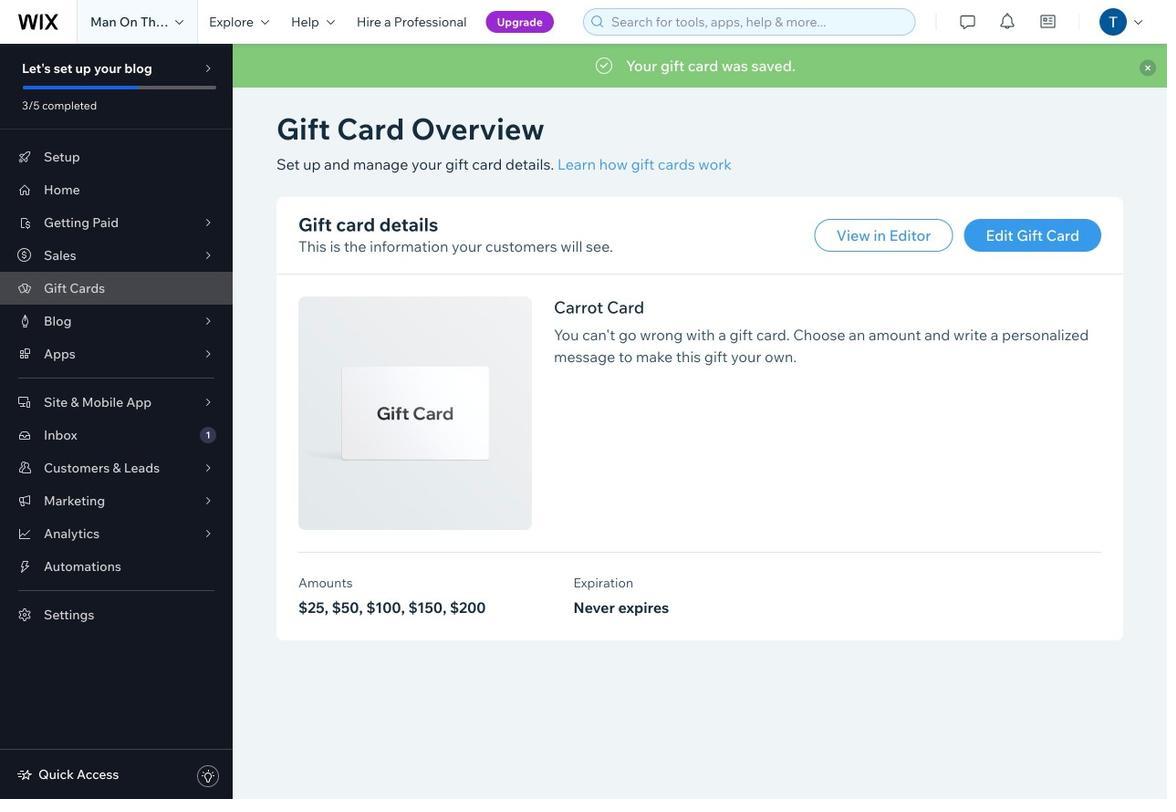 Task type: describe. For each thing, give the bounding box(es) containing it.
sidebar element
[[0, 44, 233, 800]]



Task type: vqa. For each thing, say whether or not it's contained in the screenshot.
Search for tools, apps, help & more... field
yes



Task type: locate. For each thing, give the bounding box(es) containing it.
alert
[[233, 44, 1168, 88]]

Search for tools, apps, help & more... field
[[606, 9, 910, 35]]



